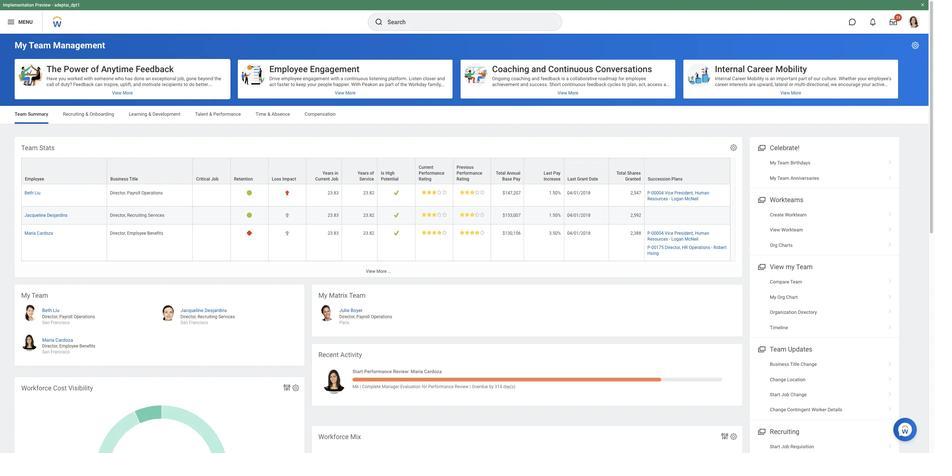 Task type: locate. For each thing, give the bounding box(es) containing it.
list for celebrate!
[[750, 155, 900, 186]]

23.83 for $130,156
[[328, 231, 339, 236]]

1 04/01/2018 from the top
[[567, 191, 591, 196]]

liu up director, payroll operations san francisco
[[53, 308, 59, 314]]

tab list containing team summary
[[7, 106, 922, 124]]

of up service
[[370, 171, 374, 176]]

an up motivate
[[146, 76, 151, 81]]

list
[[750, 155, 900, 186], [750, 208, 900, 253], [750, 275, 900, 335], [21, 301, 298, 361], [750, 357, 900, 418]]

provides
[[508, 88, 526, 93]]

1 vertical spatial desjardins
[[205, 308, 227, 314]]

benefits inside director, employee benefits san francisco
[[79, 344, 95, 349]]

start job requisition
[[770, 444, 815, 450]]

1 horizontal spatial years
[[358, 171, 369, 176]]

2 horizontal spatial cardoza
[[424, 369, 442, 375]]

menu group image
[[757, 262, 767, 272]]

1 chevron right image from the top
[[886, 158, 895, 165]]

vice up p-00175 director, hr operations - robert hsing link at the right bottom of the page
[[665, 231, 674, 236]]

director, for director, recruiting services
[[110, 213, 126, 218]]

1 vertical spatial beth liu link
[[42, 307, 59, 314]]

performance inside popup button
[[419, 171, 445, 176]]

2 & from the left
[[148, 111, 151, 117]]

you up the duty? at top left
[[58, 76, 66, 81]]

job right critical
[[211, 177, 219, 182]]

1 | from the left
[[360, 384, 361, 390]]

1 horizontal spatial maria
[[42, 338, 54, 343]]

with up happier.
[[331, 76, 340, 81]]

cardoza inside row
[[37, 231, 53, 236]]

maria cardoza list item
[[21, 335, 160, 355]]

beth liu inside row
[[25, 191, 40, 196]]

recruiting inside team stats element
[[127, 213, 147, 218]]

stats
[[39, 144, 55, 152]]

- up p-00175 director, hr operations - robert hsing link at the right bottom of the page
[[669, 237, 671, 242]]

0 horizontal spatial your
[[64, 88, 73, 93]]

configure workforce cost visibility image
[[292, 384, 300, 392]]

create
[[770, 212, 784, 218]]

2 employee from the left
[[626, 76, 646, 81]]

list for view my team
[[750, 275, 900, 335]]

maria inside 'recent activity' element
[[411, 369, 423, 375]]

benefits inside team stats element
[[147, 231, 163, 236]]

0 vertical spatial workforce
[[21, 385, 52, 392]]

view left my
[[770, 263, 785, 271]]

feedback up exceptional
[[136, 64, 174, 74]]

succession plans button
[[645, 158, 730, 184]]

chevron right image inside org charts link
[[886, 240, 895, 247]]

menu group image left the workteams
[[757, 195, 767, 205]]

row containing current performance rating
[[21, 158, 731, 184]]

director,
[[110, 191, 126, 196], [110, 213, 126, 218], [110, 231, 126, 236], [665, 245, 681, 250], [42, 314, 58, 320], [181, 314, 197, 320], [339, 314, 356, 320], [42, 344, 58, 349]]

julie boyer list item
[[319, 305, 527, 326]]

p-00004 vice president, human resources - logan mcneil down plans
[[648, 191, 710, 202]]

of down platform.
[[395, 82, 399, 87]]

1 logan from the top
[[672, 197, 684, 202]]

0 vertical spatial jacqueline desjardins link
[[25, 212, 68, 218]]

resources down succession
[[648, 197, 668, 202]]

0 vertical spatial org
[[770, 243, 778, 248]]

1.50% down the increase
[[549, 191, 561, 196]]

1 vice from the top
[[665, 191, 674, 196]]

2 logan from the top
[[672, 237, 684, 242]]

view
[[770, 227, 781, 233], [770, 263, 785, 271], [366, 269, 376, 274]]

paris
[[339, 320, 349, 325]]

chevron right image
[[886, 158, 895, 165], [886, 173, 895, 180], [886, 210, 895, 217], [886, 277, 895, 284], [886, 322, 895, 330], [886, 375, 895, 382], [886, 390, 895, 397], [886, 442, 895, 449]]

2 horizontal spatial your
[[368, 88, 377, 93]]

2 this worker has low retention risk. image from the top
[[247, 213, 252, 218]]

director, for director, payroll operations
[[110, 191, 126, 196]]

rating for current performance rating
[[419, 177, 432, 182]]

the right beyond
[[215, 76, 221, 81]]

2 1.50% from the top
[[549, 213, 561, 218]]

in
[[335, 171, 339, 176]]

1 1.50% from the top
[[549, 191, 561, 196]]

1 vertical spatial feedback
[[73, 82, 94, 87]]

for inside ongoing coaching and feedback is a collaborative roadmap for employee achievement and success.  short continuous feedback cycles to plan, act, access and modify provides acknowledgement, correction and positive outcomes.
[[619, 76, 625, 81]]

0 horizontal spatial can
[[95, 82, 103, 87]]

beth liu link inside list item
[[42, 307, 59, 314]]

5 chevron right image from the top
[[886, 322, 895, 330]]

23.83 for $153,007
[[328, 213, 339, 218]]

2 23.83 from the top
[[328, 213, 339, 218]]

years for current
[[323, 171, 334, 176]]

employee button
[[22, 158, 107, 184]]

outcomes.
[[618, 88, 640, 93]]

logan
[[672, 197, 684, 202], [672, 237, 684, 242]]

23.82 for $153,007
[[363, 213, 374, 218]]

1 with from the left
[[84, 76, 93, 81]]

chevron right image inside timeline link
[[886, 322, 895, 330]]

jacqueline for team stats element
[[25, 213, 46, 218]]

1 horizontal spatial continuous
[[562, 82, 586, 87]]

1 23.82 from the top
[[363, 191, 374, 196]]

total inside total shares granted
[[617, 171, 626, 176]]

row containing beth liu
[[21, 184, 731, 207]]

beth liu inside list item
[[42, 308, 59, 314]]

1 horizontal spatial configure and view chart data image
[[721, 432, 730, 441]]

current performance rating
[[419, 165, 445, 182]]

plan,
[[628, 82, 638, 87]]

1 vertical spatial pay
[[513, 177, 521, 182]]

an
[[146, 76, 151, 81], [297, 88, 303, 93]]

jacqueline for my team element
[[181, 308, 204, 314]]

0 horizontal spatial last
[[544, 171, 552, 176]]

workteam for view workteam
[[782, 227, 804, 233]]

org
[[770, 243, 778, 248], [778, 295, 785, 300]]

2,388
[[631, 231, 642, 236]]

operations inside director, payroll operations paris
[[371, 314, 392, 320]]

beth liu list item
[[21, 305, 160, 326]]

1 horizontal spatial cardoza
[[55, 338, 73, 343]]

p-00004 vice president, human resources - logan mcneil inside items selected list
[[648, 231, 710, 242]]

0 horizontal spatial the
[[215, 76, 221, 81]]

row
[[21, 158, 731, 184], [21, 184, 731, 207], [21, 207, 731, 225], [21, 225, 731, 261]]

san inside director, recruiting services san francisco
[[181, 320, 188, 325]]

1 horizontal spatial |
[[470, 384, 471, 390]]

0 horizontal spatial jacqueline desjardins
[[25, 213, 68, 218]]

1 vertical spatial mcneil
[[685, 237, 699, 242]]

payroll inside director, payroll operations san francisco
[[59, 314, 73, 320]]

3 chevron right image from the top
[[886, 210, 895, 217]]

team
[[29, 40, 51, 51], [15, 111, 27, 117], [21, 144, 38, 152], [778, 160, 790, 166], [778, 175, 790, 181], [797, 263, 813, 271], [791, 279, 803, 285], [32, 292, 48, 300], [349, 292, 366, 300], [770, 346, 787, 353]]

years left in
[[323, 171, 334, 176]]

0 horizontal spatial jacqueline
[[25, 213, 46, 218]]

vice inside items selected list
[[665, 231, 674, 236]]

beth liu link
[[25, 189, 40, 196], [42, 307, 59, 314]]

1 menu group image from the top
[[757, 143, 767, 153]]

0 vertical spatial this worker has low retention risk. image
[[247, 190, 252, 196]]

1 the loss of this employee would be moderate or significant to the organization. image from the top
[[285, 213, 290, 218]]

1.50% up '3.50%' in the bottom right of the page
[[549, 213, 561, 218]]

the worker has been assessed as having high potential. image for $130,156
[[394, 231, 399, 236]]

2 president, from the top
[[675, 231, 694, 236]]

1 horizontal spatial rating
[[457, 177, 470, 182]]

requisition
[[791, 444, 815, 450]]

my team element
[[15, 285, 305, 366]]

my for my team birthdays
[[770, 160, 777, 166]]

feedback up short
[[541, 76, 560, 81]]

0 horizontal spatial continuous
[[345, 76, 368, 81]]

this worker has low retention risk. image for director, recruiting services
[[247, 213, 252, 218]]

the loss of this employee would be moderate or significant to the organization. image
[[285, 213, 290, 218], [285, 231, 290, 236]]

to up gain
[[291, 82, 295, 87]]

the
[[47, 64, 62, 74]]

3 & from the left
[[209, 111, 212, 117]]

resources up 00175
[[648, 237, 668, 242]]

2 years from the left
[[358, 171, 369, 176]]

3 menu group image from the top
[[757, 344, 767, 354]]

2 chevron right image from the top
[[886, 173, 895, 180]]

3 23.83 from the top
[[328, 231, 339, 236]]

can down faster
[[278, 88, 286, 93]]

your up "even"
[[308, 82, 317, 87]]

recent activity element
[[312, 344, 743, 406]]

2 rating from the left
[[457, 177, 470, 182]]

list containing my team birthdays
[[750, 155, 900, 186]]

1 vertical spatial current
[[315, 177, 330, 182]]

0 vertical spatial beth liu
[[25, 191, 40, 196]]

rating for previous performance rating
[[457, 177, 470, 182]]

1 mcneil from the top
[[685, 197, 699, 202]]

jacqueline desjardins inside row
[[25, 213, 68, 218]]

operations inside director, payroll operations san francisco
[[74, 314, 95, 320]]

director, recruiting services san francisco
[[181, 314, 235, 325]]

talent & performance
[[195, 111, 241, 117]]

pay inside total annual base pay
[[513, 177, 521, 182]]

main content
[[0, 34, 929, 454]]

director, inside director, employee benefits san francisco
[[42, 344, 58, 349]]

1 vertical spatial meets expectations - performance in line with a solid team contributor. image
[[422, 213, 447, 217]]

has
[[125, 76, 133, 81]]

1 horizontal spatial business
[[770, 362, 790, 367]]

cell
[[193, 184, 231, 207], [193, 207, 231, 225], [645, 207, 731, 225], [193, 225, 231, 261]]

this worker has low retention risk. image for director, payroll operations
[[247, 190, 252, 196]]

inbox large image
[[890, 18, 897, 26]]

closer
[[423, 76, 436, 81]]

performance down previous
[[457, 171, 483, 176]]

1 horizontal spatial jacqueline
[[181, 308, 204, 314]]

- right preview
[[52, 3, 53, 8]]

0 vertical spatial configure and view chart data image
[[283, 383, 291, 392]]

4 menu group image from the top
[[757, 427, 767, 437]]

logan inside items selected list
[[672, 237, 684, 242]]

start down "change location"
[[770, 392, 781, 398]]

0 horizontal spatial business
[[110, 177, 128, 182]]

view inside view more ... link
[[366, 269, 376, 274]]

1 vertical spatial maria
[[42, 338, 54, 343]]

0 vertical spatial jacqueline desjardins
[[25, 213, 68, 218]]

2 mcneil from the top
[[685, 237, 699, 242]]

mcneil down succession plans popup button
[[685, 197, 699, 202]]

list containing business title change
[[750, 357, 900, 418]]

3 04/01/2018 from the top
[[567, 231, 591, 236]]

0 horizontal spatial pay
[[513, 177, 521, 182]]

chevron right image inside business title change "link"
[[886, 359, 895, 367]]

title inside "link"
[[791, 362, 800, 367]]

1 horizontal spatial current
[[419, 165, 434, 170]]

payroll inside director, payroll operations paris
[[357, 314, 370, 320]]

operations
[[141, 191, 163, 196], [689, 245, 711, 250], [74, 314, 95, 320], [371, 314, 392, 320]]

short
[[550, 82, 561, 87]]

23.82
[[363, 191, 374, 196], [363, 213, 374, 218], [363, 231, 374, 236]]

feedback
[[136, 64, 174, 74], [73, 82, 94, 87], [120, 88, 141, 93]]

0 horizontal spatial jacqueline desjardins link
[[25, 212, 68, 218]]

you inside "have you worked with someone who has done an exceptional job, gone beyond the call of duty?  feedback can inspire, uplift, and motivate recipients to do better. remind your team to use 'anytime' feedback to recognize others."
[[58, 76, 66, 81]]

years inside years in current job
[[323, 171, 334, 176]]

current
[[419, 165, 434, 170], [315, 177, 330, 182]]

start up me
[[353, 369, 363, 375]]

last left grant
[[568, 177, 576, 182]]

- inside menu banner
[[52, 3, 53, 8]]

1 horizontal spatial benefits
[[147, 231, 163, 236]]

1 a from the left
[[341, 76, 343, 81]]

feedback down uplift,
[[120, 88, 141, 93]]

1 years from the left
[[323, 171, 334, 176]]

chevron right image
[[886, 225, 895, 232], [886, 240, 895, 247], [886, 292, 895, 299], [886, 307, 895, 315], [886, 359, 895, 367], [886, 405, 895, 412]]

2 with from the left
[[331, 76, 340, 81]]

4 chevron right image from the top
[[886, 277, 895, 284]]

0 vertical spatial resources
[[648, 197, 668, 202]]

1 human from the top
[[695, 191, 710, 196]]

of inside years of service
[[370, 171, 374, 176]]

vice down succession plans at the right of page
[[665, 191, 674, 196]]

- left robert
[[712, 245, 713, 250]]

job inside popup button
[[211, 177, 219, 182]]

cell for $130,156
[[193, 225, 231, 261]]

payroll for julie boyer
[[357, 314, 370, 320]]

0 vertical spatial president,
[[675, 191, 694, 196]]

employee up faster
[[281, 76, 302, 81]]

this worker has low retention risk. image
[[247, 190, 252, 196], [247, 213, 252, 218]]

0 horizontal spatial |
[[360, 384, 361, 390]]

maria inside list item
[[42, 338, 54, 343]]

my for my org chart
[[770, 295, 777, 300]]

for right evaluation
[[422, 384, 427, 390]]

san for jacqueline desjardins
[[181, 320, 188, 325]]

beth
[[25, 191, 33, 196], [42, 308, 52, 314]]

0 vertical spatial people
[[318, 82, 332, 87]]

resources inside items selected list
[[648, 237, 668, 242]]

performance for start performance review:  maria cardoza
[[364, 369, 392, 375]]

jacqueline desjardins link inside list item
[[181, 307, 227, 314]]

1 horizontal spatial an
[[297, 88, 303, 93]]

cardoza for maria cardoza link within list item
[[55, 338, 73, 343]]

critical job button
[[193, 158, 230, 184]]

director, for director, recruiting services san francisco
[[181, 314, 197, 320]]

francisco for desjardins
[[189, 320, 208, 325]]

0 horizontal spatial beth liu
[[25, 191, 40, 196]]

2 vertical spatial feedback
[[120, 88, 141, 93]]

jacqueline desjardins list item
[[160, 305, 298, 326]]

& right time
[[268, 111, 271, 117]]

payroll down boyer
[[357, 314, 370, 320]]

2 vice from the top
[[665, 231, 674, 236]]

0 vertical spatial title
[[129, 177, 138, 182]]

cardoza inside list item
[[55, 338, 73, 343]]

someone
[[94, 76, 114, 81]]

coaching
[[511, 76, 531, 81]]

rating inside current performance rating
[[419, 177, 432, 182]]

1 horizontal spatial a
[[566, 76, 569, 81]]

complete
[[362, 384, 381, 390]]

meets expectations - performance in line with a solid team contributor. image for $153,007
[[422, 213, 447, 217]]

chevron right image inside change location link
[[886, 375, 895, 382]]

team stats element
[[15, 137, 743, 277]]

0 vertical spatial desjardins
[[47, 213, 68, 218]]

last inside the last pay increase
[[544, 171, 552, 176]]

president, for 1st p-00004 vice president, human resources - logan mcneil link from the top of the team stats element
[[675, 191, 694, 196]]

total inside total annual base pay
[[496, 171, 506, 176]]

the up create
[[401, 82, 407, 87]]

chevron right image for my org chart
[[886, 292, 895, 299]]

chevron right image inside view workteam link
[[886, 225, 895, 232]]

1 vertical spatial president,
[[675, 231, 694, 236]]

your down the duty? at top left
[[64, 88, 73, 93]]

for up cycles
[[619, 76, 625, 81]]

mcneil inside items selected list
[[685, 237, 699, 242]]

3 row from the top
[[21, 207, 731, 225]]

2 vertical spatial 04/01/2018
[[567, 231, 591, 236]]

0 vertical spatial beth
[[25, 191, 33, 196]]

payroll
[[127, 191, 140, 196], [59, 314, 73, 320], [357, 314, 370, 320]]

2 row from the top
[[21, 184, 731, 207]]

workforce left "mix"
[[319, 433, 349, 441]]

& right learning
[[148, 111, 151, 117]]

1 horizontal spatial people
[[378, 88, 392, 93]]

1 chevron right image from the top
[[886, 225, 895, 232]]

1 president, from the top
[[675, 191, 694, 196]]

with inside "have you worked with someone who has done an exceptional job, gone beyond the call of duty?  feedback can inspire, uplift, and motivate recipients to do better. remind your team to use 'anytime' feedback to recognize others."
[[84, 76, 93, 81]]

employee up 'plan,'
[[626, 76, 646, 81]]

0 vertical spatial 00004
[[652, 191, 664, 196]]

list containing beth liu
[[21, 301, 298, 361]]

create
[[403, 88, 416, 93]]

2 human from the top
[[695, 231, 710, 236]]

beth inside row
[[25, 191, 33, 196]]

configure and view chart data image
[[283, 383, 291, 392], [721, 432, 730, 441]]

2 p- from the top
[[648, 231, 652, 236]]

me  |  complete manager evaluation for performance review  |  overdue by 314 day(s)
[[353, 384, 516, 390]]

8 chevron right image from the top
[[886, 442, 895, 449]]

workteam for create workteam
[[785, 212, 807, 218]]

2 p-00004 vice president, human resources - logan mcneil from the top
[[648, 231, 710, 242]]

francisco for liu
[[51, 320, 70, 325]]

1 & from the left
[[85, 111, 88, 117]]

employee
[[281, 76, 302, 81], [626, 76, 646, 81]]

my
[[786, 263, 795, 271]]

2 meets expectations - performance in line with a solid team contributor. image from the top
[[422, 213, 447, 217]]

0 vertical spatial cardoza
[[37, 231, 53, 236]]

4 & from the left
[[268, 111, 271, 117]]

menu banner
[[0, 0, 929, 34]]

performance for current performance rating
[[419, 171, 445, 176]]

francisco for cardoza
[[51, 350, 70, 355]]

2 menu group image from the top
[[757, 195, 767, 205]]

desjardins inside team stats element
[[47, 213, 68, 218]]

1 resources from the top
[[648, 197, 668, 202]]

chevron right image inside compare team link
[[886, 277, 895, 284]]

can inside "have you worked with someone who has done an exceptional job, gone beyond the call of duty?  feedback can inspire, uplift, and motivate recipients to do better. remind your team to use 'anytime' feedback to recognize others."
[[95, 82, 103, 87]]

change down updates
[[801, 362, 817, 367]]

call
[[47, 82, 54, 87]]

1 vertical spatial start
[[770, 392, 781, 398]]

can up use
[[95, 82, 103, 87]]

the worker has been assessed as having high potential. image
[[394, 213, 399, 218], [394, 231, 399, 236]]

title up location
[[791, 362, 800, 367]]

vice for 1st p-00004 vice president, human resources - logan mcneil link from the top of the team stats element
[[665, 191, 674, 196]]

services
[[148, 213, 165, 218], [218, 314, 235, 320]]

1 horizontal spatial payroll
[[127, 191, 140, 196]]

1 rating from the left
[[419, 177, 432, 182]]

human
[[695, 191, 710, 196], [695, 231, 710, 236]]

job inside years in current job
[[331, 177, 339, 182]]

list for workteams
[[750, 208, 900, 253]]

start for start performance review:  maria cardoza
[[353, 369, 363, 375]]

people down as
[[378, 88, 392, 93]]

president, inside items selected list
[[675, 231, 694, 236]]

years inside years of service
[[358, 171, 369, 176]]

configure and view chart data image left configure workforce mix icon
[[721, 432, 730, 441]]

0 vertical spatial logan
[[672, 197, 684, 202]]

configure and view chart data image for workforce mix
[[721, 432, 730, 441]]

2 vertical spatial cardoza
[[424, 369, 442, 375]]

0 vertical spatial benefits
[[147, 231, 163, 236]]

3 chevron right image from the top
[[886, 292, 895, 299]]

1 vertical spatial resources
[[648, 237, 668, 242]]

logan down plans
[[672, 197, 684, 202]]

1 vertical spatial 23.82
[[363, 213, 374, 218]]

1 horizontal spatial title
[[791, 362, 800, 367]]

0 vertical spatial p-00004 vice president, human resources - logan mcneil link
[[648, 189, 710, 202]]

$130,156
[[503, 231, 521, 236]]

chevron right image inside "my team birthdays" link
[[886, 158, 895, 165]]

human down succession plans popup button
[[695, 191, 710, 196]]

0 horizontal spatial with
[[84, 76, 93, 81]]

0 vertical spatial for
[[619, 76, 625, 81]]

and
[[532, 64, 546, 74], [437, 76, 445, 81], [532, 76, 540, 81], [133, 82, 141, 87], [521, 82, 529, 87], [664, 82, 672, 87], [394, 88, 402, 93], [591, 88, 599, 93], [325, 93, 333, 99]]

1 vertical spatial workforce
[[319, 433, 349, 441]]

my team anniversaries
[[770, 175, 820, 181]]

0 horizontal spatial employee
[[281, 76, 302, 81]]

feedback down roadmap at the right top
[[587, 82, 607, 87]]

loss impact
[[272, 177, 296, 182]]

p-00004 vice president, human resources - logan mcneil link down plans
[[648, 189, 710, 202]]

0 horizontal spatial maria
[[25, 231, 36, 236]]

chevron right image inside start job change link
[[886, 390, 895, 397]]

my for my team
[[21, 292, 30, 300]]

1 employee from the left
[[281, 76, 302, 81]]

team summary
[[15, 111, 48, 117]]

configure and view chart data image left 'configure workforce cost visibility' image
[[283, 383, 291, 392]]

last up the increase
[[544, 171, 552, 176]]

5 chevron right image from the top
[[886, 359, 895, 367]]

meets expectations - performance in line with a solid team contributor. image
[[422, 190, 447, 195], [422, 213, 447, 217]]

1 vertical spatial maria cardoza
[[42, 338, 73, 343]]

0 horizontal spatial rating
[[419, 177, 432, 182]]

chevron right image inside create workteam link
[[886, 210, 895, 217]]

0 vertical spatial maria cardoza
[[25, 231, 53, 236]]

can
[[95, 82, 103, 87], [278, 88, 286, 93]]

recent activity
[[319, 351, 362, 359]]

1 horizontal spatial you
[[269, 88, 277, 93]]

an inside "drive employee engagement with a continuous listening platform. listen closer and act faster to keep your people happier. with peakon as part of the workday family, you can gain an even deeper understanding of your people and create action plans that improve engagement and bottom-line results."
[[297, 88, 303, 93]]

workteam down the workteams
[[785, 212, 807, 218]]

you inside "drive employee engagement with a continuous listening platform. listen closer and act faster to keep your people happier. with peakon as part of the workday family, you can gain an even deeper understanding of your people and create action plans that improve engagement and bottom-line results."
[[269, 88, 277, 93]]

beth for beth liu link within the list item
[[42, 308, 52, 314]]

logan for second p-00004 vice president, human resources - logan mcneil link
[[672, 237, 684, 242]]

director, inside director, payroll operations san francisco
[[42, 314, 58, 320]]

business for business title change
[[770, 362, 790, 367]]

last for last pay increase
[[544, 171, 552, 176]]

meets expectations - performance in line with a solid team contributor. image down current performance rating
[[422, 190, 447, 195]]

director, inside director, recruiting services san francisco
[[181, 314, 197, 320]]

pay down annual
[[513, 177, 521, 182]]

this worker has low retention risk. image down retention
[[247, 190, 252, 196]]

0 horizontal spatial liu
[[35, 191, 40, 196]]

continuous up the correction
[[562, 82, 586, 87]]

benefits down director, recruiting services
[[147, 231, 163, 236]]

director, for director, payroll operations paris
[[339, 314, 356, 320]]

development
[[153, 111, 180, 117]]

2 total from the left
[[617, 171, 626, 176]]

p- right 2,388
[[648, 231, 652, 236]]

logan up the hr
[[672, 237, 684, 242]]

maria cardoza inside team stats element
[[25, 231, 53, 236]]

2 resources from the top
[[648, 237, 668, 242]]

motivate
[[142, 82, 161, 87]]

workteam down create workteam
[[782, 227, 804, 233]]

total for base
[[496, 171, 506, 176]]

president, up the hr
[[675, 231, 694, 236]]

business title button
[[107, 158, 193, 184]]

an down keep
[[297, 88, 303, 93]]

human for second p-00004 vice president, human resources - logan mcneil link
[[695, 231, 710, 236]]

1 vertical spatial 23.83
[[328, 213, 339, 218]]

pay up the increase
[[554, 171, 561, 176]]

configure and view chart data image inside the workforce cost visibility element
[[283, 383, 291, 392]]

performance inside popup button
[[457, 171, 483, 176]]

1 horizontal spatial the
[[401, 82, 407, 87]]

04/01/2018 for 2,547
[[567, 191, 591, 196]]

feedback up team
[[73, 82, 94, 87]]

plans
[[672, 177, 683, 182]]

0 vertical spatial 04/01/2018
[[567, 191, 591, 196]]

adeptai_dpt1
[[54, 3, 80, 8]]

23.82 for $130,156
[[363, 231, 374, 236]]

1 vertical spatial vice
[[665, 231, 674, 236]]

0 vertical spatial last
[[544, 171, 552, 176]]

list containing compare team
[[750, 275, 900, 335]]

francisco inside director, employee benefits san francisco
[[51, 350, 70, 355]]

menu group image for workteams
[[757, 195, 767, 205]]

job down in
[[331, 177, 339, 182]]

1 horizontal spatial beth liu link
[[42, 307, 59, 314]]

1 vertical spatial the loss of this employee would be moderate or significant to the organization. image
[[285, 231, 290, 236]]

view more ... link
[[15, 265, 743, 277]]

tab list
[[7, 106, 922, 124]]

cardoza
[[37, 231, 53, 236], [55, 338, 73, 343], [424, 369, 442, 375]]

title inside popup button
[[129, 177, 138, 182]]

maria cardoza
[[25, 231, 53, 236], [42, 338, 73, 343]]

1 vertical spatial services
[[218, 314, 235, 320]]

2 a from the left
[[566, 76, 569, 81]]

this worker has low retention risk. image up this worker has a high retention risk - immediate action needed. icon
[[247, 213, 252, 218]]

exceeds expectations - performance is excellent and generally surpassed expectations and required little to no supervision. image
[[422, 231, 447, 235]]

2 23.82 from the top
[[363, 213, 374, 218]]

workteam
[[785, 212, 807, 218], [782, 227, 804, 233]]

beth liu for beth liu link within the list item
[[42, 308, 59, 314]]

6 chevron right image from the top
[[886, 405, 895, 412]]

chevron right image inside start job requisition link
[[886, 442, 895, 449]]

desjardins inside list item
[[205, 308, 227, 314]]

my team birthdays link
[[750, 155, 900, 171]]

2 the loss of this employee would be moderate or significant to the organization. image from the top
[[285, 231, 290, 236]]

1 vertical spatial workteam
[[782, 227, 804, 233]]

increase
[[544, 177, 561, 182]]

the
[[215, 76, 221, 81], [401, 82, 407, 87]]

p-00004 vice president, human resources - logan mcneil link up the hr
[[648, 230, 710, 242]]

1 vertical spatial p-
[[648, 231, 652, 236]]

a
[[341, 76, 343, 81], [566, 76, 569, 81]]

menu group image
[[757, 143, 767, 153], [757, 195, 767, 205], [757, 344, 767, 354], [757, 427, 767, 437]]

chevron right image for org charts
[[886, 240, 895, 247]]

jacqueline desjardins
[[25, 213, 68, 218], [181, 308, 227, 314]]

exceptional
[[152, 76, 176, 81]]

business up director, payroll operations
[[110, 177, 128, 182]]

drive
[[269, 76, 280, 81]]

1 horizontal spatial for
[[619, 76, 625, 81]]

with for power
[[84, 76, 93, 81]]

chevron right image inside my team anniversaries link
[[886, 173, 895, 180]]

menu group image left team updates
[[757, 344, 767, 354]]

to up outcomes. at the top right of page
[[622, 82, 627, 87]]

with for engagement
[[331, 76, 340, 81]]

with inside "drive employee engagement with a continuous listening platform. listen closer and act faster to keep your people happier. with peakon as part of the workday family, you can gain an even deeper understanding of your people and create action plans that improve engagement and bottom-line results."
[[331, 76, 340, 81]]

1 vertical spatial can
[[278, 88, 286, 93]]

0 vertical spatial services
[[148, 213, 165, 218]]

0 vertical spatial 23.83
[[328, 191, 339, 196]]

chevron right image for start job change
[[886, 390, 895, 397]]

total shares granted button
[[609, 158, 644, 184]]

president, down plans
[[675, 191, 694, 196]]

continuous inside ongoing coaching and feedback is a collaborative roadmap for employee achievement and success.  short continuous feedback cycles to plan, act, access and modify provides acknowledgement, correction and positive outcomes.
[[562, 82, 586, 87]]

2 04/01/2018 from the top
[[567, 213, 591, 218]]

2 chevron right image from the top
[[886, 240, 895, 247]]

p-00004 vice president, human resources - logan mcneil
[[648, 191, 710, 202], [648, 231, 710, 242]]

family,
[[428, 82, 442, 87]]

years for service
[[358, 171, 369, 176]]

2 vertical spatial start
[[770, 444, 781, 450]]

p-
[[648, 191, 652, 196], [648, 231, 652, 236], [648, 245, 652, 250]]

you up 'that'
[[269, 88, 277, 93]]

6 chevron right image from the top
[[886, 375, 895, 382]]

continuous up "with"
[[345, 76, 368, 81]]

chevron right image inside change contingent worker details link
[[886, 405, 895, 412]]

employee
[[269, 64, 308, 74], [25, 177, 44, 182], [127, 231, 146, 236], [59, 344, 78, 349]]

3 p- from the top
[[648, 245, 652, 250]]

my team birthdays
[[770, 160, 811, 166]]

business title change link
[[750, 357, 900, 372]]

2 the worker has been assessed as having high potential. image from the top
[[394, 231, 399, 236]]

total up base
[[496, 171, 506, 176]]

maria inside team stats element
[[25, 231, 36, 236]]

7 chevron right image from the top
[[886, 390, 895, 397]]

title up director, payroll operations
[[129, 177, 138, 182]]

1 total from the left
[[496, 171, 506, 176]]

1 vertical spatial this worker has low retention risk. image
[[247, 213, 252, 218]]

configure team stats image
[[730, 144, 738, 152]]

mcneil up the hr
[[685, 237, 699, 242]]

director, for director, payroll operations san francisco
[[42, 314, 58, 320]]

configure this page image
[[911, 41, 920, 50]]

0 horizontal spatial benefits
[[79, 344, 95, 349]]

loss impact button
[[269, 158, 306, 184]]

current right impact
[[315, 177, 330, 182]]

shares
[[628, 171, 641, 176]]

success.
[[530, 82, 548, 87]]

human inside items selected list
[[695, 231, 710, 236]]

chevron right image for my team anniversaries
[[886, 173, 895, 180]]

0 vertical spatial pay
[[554, 171, 561, 176]]

performance right the is high potential popup button
[[419, 171, 445, 176]]

date
[[589, 177, 598, 182]]

0 vertical spatial 23.82
[[363, 191, 374, 196]]

your
[[308, 82, 317, 87], [64, 88, 73, 93], [368, 88, 377, 93]]

last for last grant date
[[568, 177, 576, 182]]

1 this worker has low retention risk. image from the top
[[247, 190, 252, 196]]

1 00004 from the top
[[652, 191, 664, 196]]

1 row from the top
[[21, 158, 731, 184]]

liu inside list item
[[53, 308, 59, 314]]

services inside row
[[148, 213, 165, 218]]

1 horizontal spatial pay
[[554, 171, 561, 176]]

chevron right image for create workteam
[[886, 210, 895, 217]]

start inside list
[[770, 392, 781, 398]]

1 23.83 from the top
[[328, 191, 339, 196]]

to
[[184, 82, 188, 87], [291, 82, 295, 87], [622, 82, 627, 87], [86, 88, 90, 93], [142, 88, 146, 93]]

4 row from the top
[[21, 225, 731, 261]]

1 meets expectations - performance in line with a solid team contributor. image from the top
[[422, 190, 447, 195]]

of up 'remind'
[[55, 82, 60, 87]]

& left 'onboarding' at left top
[[85, 111, 88, 117]]

rating inside previous performance rating
[[457, 177, 470, 182]]

use
[[92, 88, 99, 93]]

performance up complete
[[364, 369, 392, 375]]

jacqueline inside list item
[[181, 308, 204, 314]]

conversations
[[596, 64, 652, 74]]

mcneil for 1st p-00004 vice president, human resources - logan mcneil link from the top of the team stats element
[[685, 197, 699, 202]]

my inside 'link'
[[770, 295, 777, 300]]

3 23.82 from the top
[[363, 231, 374, 236]]

that
[[269, 93, 278, 99]]

director, for director, employee benefits
[[110, 231, 126, 236]]

rating right the is high potential popup button
[[419, 177, 432, 182]]

0 horizontal spatial beth liu link
[[25, 189, 40, 196]]

list containing create workteam
[[750, 208, 900, 253]]

jacqueline desjardins for 'beth liu' list item at the left bottom
[[181, 308, 227, 314]]

business inside popup button
[[110, 177, 128, 182]]

total left shares
[[617, 171, 626, 176]]

meets expectations - performance in line with a solid team contributor. image for $147,207
[[422, 190, 447, 195]]

pay inside the last pay increase
[[554, 171, 561, 176]]

payroll for beth liu
[[59, 314, 73, 320]]

faster
[[277, 82, 290, 87]]

career
[[747, 64, 774, 74]]

1 vertical spatial an
[[297, 88, 303, 93]]

my for my team management
[[15, 40, 27, 51]]

4 chevron right image from the top
[[886, 307, 895, 315]]

human up p-00175 director, hr operations - robert hsing link at the right bottom of the page
[[695, 231, 710, 236]]

liu down the "employee" popup button
[[35, 191, 40, 196]]

& for talent
[[209, 111, 212, 117]]

title for business title
[[129, 177, 138, 182]]

my matrix team element
[[312, 285, 743, 337]]

p-00004 vice president, human resources - logan mcneil up the hr
[[648, 231, 710, 242]]

1 the worker has been assessed as having high potential. image from the top
[[394, 213, 399, 218]]

benefits for director, employee benefits
[[147, 231, 163, 236]]

2 00004 from the top
[[652, 231, 664, 236]]

your down "peakon"
[[368, 88, 377, 93]]

payroll up director, employee benefits san francisco
[[59, 314, 73, 320]]

engagement down "even"
[[297, 93, 324, 99]]

workforce
[[21, 385, 52, 392], [319, 433, 349, 441]]

1 vertical spatial cardoza
[[55, 338, 73, 343]]



Task type: vqa. For each thing, say whether or not it's contained in the screenshot.
roadmap
yes



Task type: describe. For each thing, give the bounding box(es) containing it.
view for view workteam
[[770, 227, 781, 233]]

collaborative
[[570, 76, 597, 81]]

loss
[[272, 177, 281, 182]]

justify image
[[7, 18, 15, 26]]

0 vertical spatial maria cardoza link
[[25, 230, 53, 236]]

the loss of this employee would be catastrophic or critical to the organization. image
[[285, 190, 290, 196]]

timeline link
[[750, 320, 900, 335]]

my org chart
[[770, 295, 798, 300]]

celebrate!
[[770, 144, 800, 152]]

chevron right image for change location
[[886, 375, 895, 382]]

menu group image for team updates
[[757, 344, 767, 354]]

1 vertical spatial people
[[378, 88, 392, 93]]

workforce mix
[[319, 433, 361, 441]]

menu group image for recruiting
[[757, 427, 767, 437]]

change up start job change
[[770, 377, 786, 383]]

peakon
[[362, 82, 378, 87]]

1 vertical spatial engagement
[[297, 93, 324, 99]]

row containing maria cardoza
[[21, 225, 731, 261]]

23.82 for $147,207
[[363, 191, 374, 196]]

change contingent worker details link
[[750, 403, 900, 418]]

operations for director, payroll operations
[[141, 191, 163, 196]]

desjardins for my team element
[[205, 308, 227, 314]]

the inside "drive employee engagement with a continuous listening platform. listen closer and act faster to keep your people happier. with peakon as part of the workday family, you can gain an even deeper understanding of your people and create action plans that improve engagement and bottom-line results."
[[401, 82, 407, 87]]

me
[[353, 384, 359, 390]]

happier.
[[333, 82, 350, 87]]

team
[[74, 88, 85, 93]]

maria cardoza inside list item
[[42, 338, 73, 343]]

employee inside popup button
[[25, 177, 44, 182]]

more
[[377, 269, 387, 274]]

00004 for 1st p-00004 vice president, human resources - logan mcneil link from the top of the team stats element
[[652, 191, 664, 196]]

operations inside "p-00175 director, hr operations - robert hsing"
[[689, 245, 711, 250]]

deeper
[[315, 88, 329, 93]]

view more ...
[[366, 269, 391, 274]]

positive
[[600, 88, 617, 93]]

boyer
[[351, 308, 363, 314]]

of inside "have you worked with someone who has done an exceptional job, gone beyond the call of duty?  feedback can inspire, uplift, and motivate recipients to do better. remind your team to use 'anytime' feedback to recognize others."
[[55, 82, 60, 87]]

benefits for director, employee benefits san francisco
[[79, 344, 95, 349]]

workforce for workforce cost visibility
[[21, 385, 52, 392]]

1 p-00004 vice president, human resources - logan mcneil link from the top
[[648, 189, 710, 202]]

& for recruiting
[[85, 111, 88, 117]]

total for granted
[[617, 171, 626, 176]]

current performance rating button
[[416, 158, 453, 184]]

chevron right image for organization directory
[[886, 307, 895, 315]]

manager
[[382, 384, 399, 390]]

start job change link
[[750, 387, 900, 403]]

chevron right image for view workteam
[[886, 225, 895, 232]]

1.50% for $147,207
[[549, 191, 561, 196]]

workday
[[409, 82, 427, 87]]

chevron right image for compare team
[[886, 277, 895, 284]]

modify
[[492, 88, 507, 93]]

demo_f070.png image
[[322, 370, 346, 394]]

time
[[256, 111, 266, 117]]

workforce cost visibility
[[21, 385, 93, 392]]

plans
[[431, 88, 443, 93]]

configure and view chart data image for workforce cost visibility
[[283, 383, 291, 392]]

a inside ongoing coaching and feedback is a collaborative roadmap for employee achievement and success.  short continuous feedback cycles to plan, act, access and modify provides acknowledgement, correction and positive outcomes.
[[566, 76, 569, 81]]

1.50% for $153,007
[[549, 213, 561, 218]]

list inside my team element
[[21, 301, 298, 361]]

years in current job button
[[307, 158, 342, 184]]

to down motivate
[[142, 88, 146, 93]]

mix
[[350, 433, 361, 441]]

job,
[[178, 76, 185, 81]]

workforce for workforce mix
[[319, 433, 349, 441]]

day(s)
[[503, 384, 516, 390]]

total annual base pay button
[[491, 158, 524, 184]]

configure workforce mix image
[[730, 433, 738, 441]]

last grant date
[[568, 177, 598, 182]]

view for view my team
[[770, 263, 785, 271]]

list for team updates
[[750, 357, 900, 418]]

and inside "have you worked with someone who has done an exceptional job, gone beyond the call of duty?  feedback can inspire, uplift, and motivate recipients to do better. remind your team to use 'anytime' feedback to recognize others."
[[133, 82, 141, 87]]

hr
[[682, 245, 688, 250]]

04/01/2018 for 2,592
[[567, 213, 591, 218]]

2 p-00004 vice president, human resources - logan mcneil link from the top
[[648, 230, 710, 242]]

roadmap
[[599, 76, 618, 81]]

summary
[[28, 111, 48, 117]]

title for business title change
[[791, 362, 800, 367]]

director, for director, employee benefits san francisco
[[42, 344, 58, 349]]

visibility
[[68, 385, 93, 392]]

org charts link
[[750, 238, 900, 253]]

to inside ongoing coaching and feedback is a collaborative roadmap for employee achievement and success.  short continuous feedback cycles to plan, act, access and modify provides acknowledgement, correction and positive outcomes.
[[622, 82, 627, 87]]

menu group image for celebrate!
[[757, 143, 767, 153]]

1 horizontal spatial your
[[308, 82, 317, 87]]

desjardins for team stats element
[[47, 213, 68, 218]]

performance left the review
[[428, 384, 454, 390]]

improve
[[279, 93, 296, 99]]

with
[[351, 82, 361, 87]]

recognize
[[147, 88, 168, 93]]

part
[[385, 82, 394, 87]]

done
[[134, 76, 144, 81]]

employee inside ongoing coaching and feedback is a collaborative roadmap for employee achievement and success.  short continuous feedback cycles to plan, act, access and modify provides acknowledgement, correction and positive outcomes.
[[626, 76, 646, 81]]

profile logan mcneil image
[[908, 16, 920, 29]]

director, payroll operations
[[110, 191, 163, 196]]

services for director, recruiting services san francisco
[[218, 314, 235, 320]]

1 horizontal spatial feedback
[[587, 82, 607, 87]]

time & absence
[[256, 111, 290, 117]]

maria cardoza link inside list item
[[42, 336, 73, 343]]

my for my matrix team
[[319, 292, 327, 300]]

to left use
[[86, 88, 90, 93]]

cell for $147,207
[[193, 184, 231, 207]]

timeline
[[770, 325, 788, 331]]

00175
[[652, 245, 664, 250]]

1 p- from the top
[[648, 191, 652, 196]]

close environment banner image
[[921, 3, 925, 7]]

change down start job change
[[770, 407, 786, 413]]

menu button
[[0, 10, 42, 34]]

current inside years in current job
[[315, 177, 330, 182]]

& for learning
[[148, 111, 151, 117]]

recipients
[[162, 82, 183, 87]]

this worker has a high retention risk - immediate action needed. image
[[247, 231, 252, 236]]

chevron right image for my team birthdays
[[886, 158, 895, 165]]

for inside 'recent activity' element
[[422, 384, 427, 390]]

listening
[[369, 76, 387, 81]]

is
[[381, 171, 385, 176]]

jacqueline desjardins link for row containing current performance rating
[[25, 212, 68, 218]]

matrix
[[329, 292, 348, 300]]

change location
[[770, 377, 806, 383]]

performance right talent on the top left of the page
[[213, 111, 241, 117]]

keep
[[296, 82, 306, 87]]

liu inside team stats element
[[35, 191, 40, 196]]

cardoza inside 'recent activity' element
[[424, 369, 442, 375]]

your inside "have you worked with someone who has done an exceptional job, gone beyond the call of duty?  feedback can inspire, uplift, and motivate recipients to do better. remind your team to use 'anytime' feedback to recognize others."
[[64, 88, 73, 93]]

beth for top beth liu link
[[25, 191, 33, 196]]

0 horizontal spatial feedback
[[541, 76, 560, 81]]

learning & development
[[129, 111, 180, 117]]

my org chart link
[[750, 290, 900, 305]]

employee up faster
[[269, 64, 308, 74]]

employee engagement
[[269, 64, 360, 74]]

employee down director, recruiting services
[[127, 231, 146, 236]]

0 vertical spatial feedback
[[136, 64, 174, 74]]

to inside "drive employee engagement with a continuous listening platform. listen closer and act faster to keep your people happier. with peakon as part of the workday family, you can gain an even deeper understanding of your people and create action plans that improve engagement and bottom-line results."
[[291, 82, 295, 87]]

job for critical job
[[211, 177, 219, 182]]

director, inside "p-00175 director, hr operations - robert hsing"
[[665, 245, 681, 250]]

drive employee engagement with a continuous listening platform. listen closer and act faster to keep your people happier. with peakon as part of the workday family, you can gain an even deeper understanding of your people and create action plans that improve engagement and bottom-line results.
[[269, 76, 445, 99]]

the worker has been assessed as having high potential. image
[[394, 190, 399, 196]]

0 vertical spatial engagement
[[303, 76, 330, 81]]

san for maria cardoza
[[42, 350, 50, 355]]

business for business title
[[110, 177, 128, 182]]

robert
[[714, 245, 727, 250]]

2,592
[[631, 213, 642, 218]]

is high potential button
[[378, 158, 415, 184]]

cardoza for the topmost maria cardoza link
[[37, 231, 53, 236]]

start for start job change
[[770, 392, 781, 398]]

job for start job change
[[782, 392, 790, 398]]

view my team
[[770, 263, 813, 271]]

start job change
[[770, 392, 807, 398]]

chevron right image for change contingent worker details
[[886, 405, 895, 412]]

- down succession plans at the right of page
[[669, 197, 671, 202]]

change up contingent
[[791, 392, 807, 398]]

employee inside director, employee benefits san francisco
[[59, 344, 78, 349]]

$147,207
[[503, 191, 521, 196]]

04/01/2018 for 2,388
[[567, 231, 591, 236]]

base
[[502, 177, 512, 182]]

julie boyer
[[339, 308, 363, 314]]

2 | from the left
[[470, 384, 471, 390]]

job for start job requisition
[[782, 444, 790, 450]]

correction
[[568, 88, 590, 93]]

internal career mobility button
[[684, 60, 899, 99]]

00004 for second p-00004 vice president, human resources - logan mcneil link
[[652, 231, 664, 236]]

payroll inside row
[[127, 191, 140, 196]]

row containing jacqueline desjardins
[[21, 207, 731, 225]]

coaching
[[492, 64, 530, 74]]

chevron right image for business title change
[[886, 359, 895, 367]]

p- inside "p-00175 director, hr operations - robert hsing"
[[648, 245, 652, 250]]

total annual base pay
[[496, 171, 521, 182]]

beyond
[[198, 76, 213, 81]]

1 p-00004 vice president, human resources - logan mcneil from the top
[[648, 191, 710, 202]]

ongoing
[[492, 76, 510, 81]]

directory
[[798, 310, 817, 315]]

granted
[[626, 177, 641, 182]]

cell for $153,007
[[193, 207, 231, 225]]

chevron right image for timeline
[[886, 322, 895, 330]]

chevron right image for start job requisition
[[886, 442, 895, 449]]

director, employee benefits san francisco
[[42, 344, 95, 355]]

the inside "have you worked with someone who has done an exceptional job, gone beyond the call of duty?  feedback can inspire, uplift, and motivate recipients to do better. remind your team to use 'anytime' feedback to recognize others."
[[215, 76, 221, 81]]

organization directory
[[770, 310, 817, 315]]

Search Workday  search field
[[388, 14, 547, 30]]

recent
[[319, 351, 339, 359]]

0 vertical spatial beth liu link
[[25, 189, 40, 196]]

the loss of this employee would be moderate or significant to the organization. image for director, employee benefits
[[285, 231, 290, 236]]

an inside "have you worked with someone who has done an exceptional job, gone beyond the call of duty?  feedback can inspire, uplift, and motivate recipients to do better. remind your team to use 'anytime' feedback to recognize others."
[[146, 76, 151, 81]]

recruiting inside director, recruiting services san francisco
[[198, 314, 217, 320]]

services for director, recruiting services
[[148, 213, 165, 218]]

to left do
[[184, 82, 188, 87]]

- inside "p-00175 director, hr operations - robert hsing"
[[712, 245, 713, 250]]

search image
[[375, 18, 383, 26]]

employee inside "drive employee engagement with a continuous listening platform. listen closer and act faster to keep your people happier. with peakon as part of the workday family, you can gain an even deeper understanding of your people and create action plans that improve engagement and bottom-line results."
[[281, 76, 302, 81]]

workforce cost visibility element
[[15, 378, 305, 454]]

logan for 1st p-00004 vice president, human resources - logan mcneil link from the top of the team stats element
[[672, 197, 684, 202]]

engagement
[[310, 64, 360, 74]]

can inside "drive employee engagement with a continuous listening platform. listen closer and act faster to keep your people happier. with peakon as part of the workday family, you can gain an even deeper understanding of your people and create action plans that improve engagement and bottom-line results."
[[278, 88, 286, 93]]

of up someone
[[91, 64, 99, 74]]

anytime
[[101, 64, 134, 74]]

compare team
[[770, 279, 803, 285]]

continuous
[[549, 64, 594, 74]]

menu
[[18, 19, 33, 25]]

san for beth liu
[[42, 320, 50, 325]]

performance for previous performance rating
[[457, 171, 483, 176]]

birthdays
[[791, 160, 811, 166]]

grant
[[577, 177, 588, 182]]

operations for director, payroll operations paris
[[371, 314, 392, 320]]

of up results.
[[362, 88, 367, 93]]

2,547
[[631, 191, 642, 196]]

& for time
[[268, 111, 271, 117]]

org inside 'link'
[[778, 295, 785, 300]]

the worker has been assessed as having high potential. image for $153,007
[[394, 213, 399, 218]]

continuous inside "drive employee engagement with a continuous listening platform. listen closer and act faster to keep your people happier. with peakon as part of the workday family, you can gain an even deeper understanding of your people and create action plans that improve engagement and bottom-line results."
[[345, 76, 368, 81]]

anniversaries
[[791, 175, 820, 181]]

change inside "link"
[[801, 362, 817, 367]]

23.83 for $147,207
[[328, 191, 339, 196]]

p-00175 director, hr operations - robert hsing
[[648, 245, 727, 256]]

a inside "drive employee engagement with a continuous listening platform. listen closer and act faster to keep your people happier. with peakon as part of the workday family, you can gain an even deeper understanding of your people and create action plans that improve engagement and bottom-line results."
[[341, 76, 343, 81]]

mobility
[[776, 64, 807, 74]]

retention
[[234, 177, 253, 182]]

main content containing my team management
[[0, 34, 929, 454]]

notifications large image
[[870, 18, 877, 26]]

beth liu for top beth liu link
[[25, 191, 40, 196]]

items selected list
[[648, 230, 727, 257]]

vice for second p-00004 vice president, human resources - logan mcneil link
[[665, 231, 674, 236]]

current inside current performance rating
[[419, 165, 434, 170]]

have
[[47, 76, 57, 81]]

operations for director, payroll operations san francisco
[[74, 314, 95, 320]]



